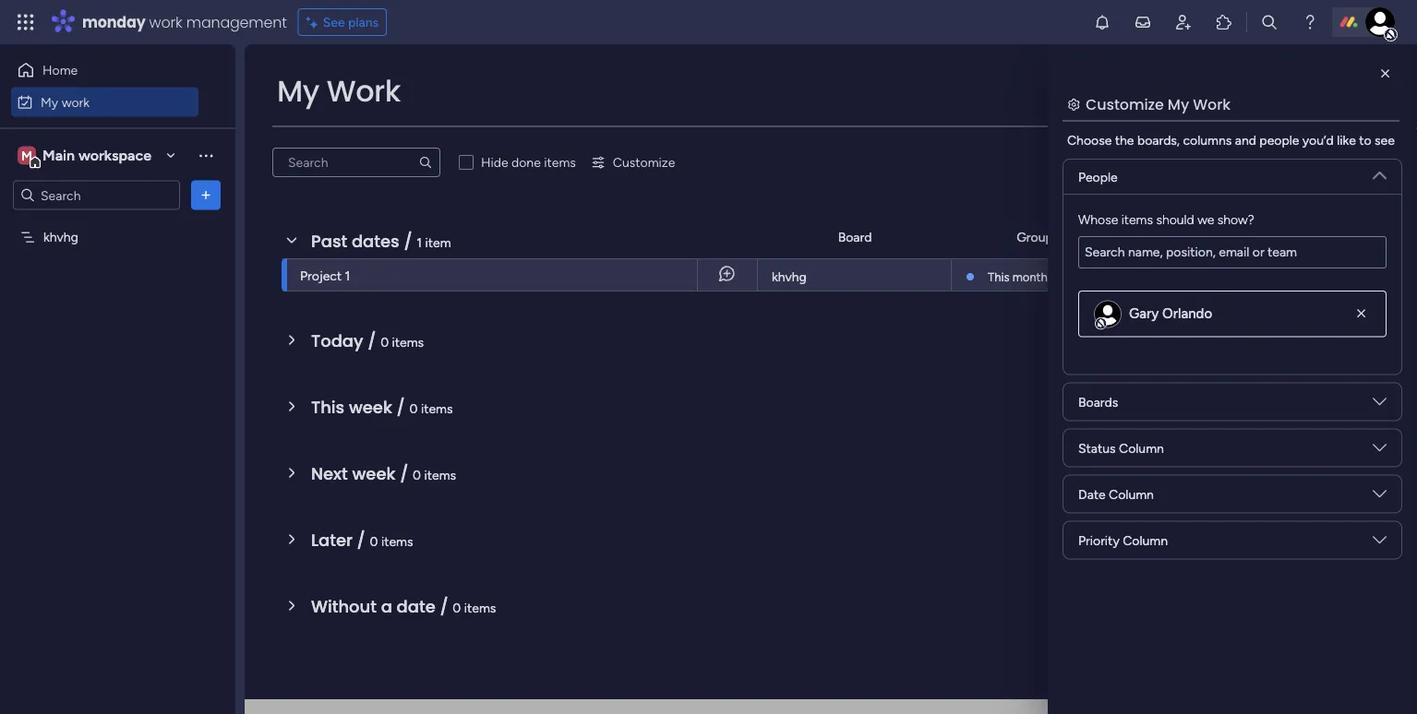 Task type: vqa. For each thing, say whether or not it's contained in the screenshot.
the where
no



Task type: describe. For each thing, give the bounding box(es) containing it.
15,
[[1285, 268, 1299, 283]]

khvhg inside list box
[[43, 229, 78, 245]]

project
[[300, 268, 342, 283]]

0 inside later / 0 items
[[370, 534, 378, 549]]

options image
[[197, 186, 215, 205]]

this month
[[988, 270, 1048, 284]]

help image
[[1301, 13, 1319, 31]]

invite members image
[[1174, 13, 1193, 31]]

dates
[[352, 229, 400, 253]]

month
[[1013, 270, 1048, 284]]

dapulse dropdown down arrow image for date column
[[1373, 487, 1387, 508]]

my for my work
[[41, 94, 58, 110]]

plans
[[348, 14, 379, 30]]

my for my work
[[277, 71, 319, 112]]

search image
[[418, 155, 433, 170]]

work for my
[[62, 94, 90, 110]]

like
[[1337, 132, 1356, 148]]

management
[[186, 12, 287, 32]]

you'd
[[1303, 132, 1334, 148]]

orlando
[[1163, 306, 1212, 322]]

boards,
[[1138, 132, 1180, 148]]

gary orlando image
[[1366, 7, 1395, 37]]

0 inside next week / 0 items
[[413, 467, 421, 483]]

gary orlando
[[1129, 306, 1212, 322]]

0 inside the today / 0 items
[[381, 334, 389, 350]]

without
[[311, 595, 377, 619]]

date
[[397, 595, 436, 619]]

week for this
[[349, 396, 392, 419]]

items left should
[[1122, 211, 1153, 227]]

v2 overdue deadline image
[[1235, 266, 1250, 284]]

dapulse dropdown down arrow image for boards
[[1373, 395, 1387, 416]]

main
[[42, 147, 75, 164]]

see
[[323, 14, 345, 30]]

status column
[[1078, 440, 1164, 456]]

items inside the without a date / 0 items
[[464, 600, 496, 616]]

hide done items
[[481, 155, 576, 170]]

main workspace
[[42, 147, 151, 164]]

gary orlando image
[[1095, 301, 1121, 327]]

search everything image
[[1260, 13, 1279, 31]]

show?
[[1218, 211, 1255, 227]]

gary orlando link
[[1129, 306, 1212, 322]]

my work
[[41, 94, 90, 110]]

home
[[42, 62, 78, 78]]

/ right date
[[440, 595, 448, 619]]

see
[[1375, 132, 1395, 148]]

without a date / 0 items
[[311, 595, 496, 619]]

whose
[[1078, 211, 1118, 227]]

hide
[[481, 155, 508, 170]]

board
[[838, 229, 872, 245]]

date column
[[1078, 487, 1154, 502]]

choose
[[1067, 132, 1112, 148]]

/ right later
[[357, 529, 365, 552]]

apps image
[[1215, 13, 1234, 31]]

customize for customize my work
[[1086, 94, 1164, 114]]

done
[[512, 155, 541, 170]]

today
[[311, 329, 363, 353]]

the
[[1115, 132, 1134, 148]]

this for month
[[988, 270, 1010, 284]]

see plans button
[[298, 8, 387, 36]]

select product image
[[17, 13, 35, 31]]

a
[[381, 595, 392, 619]]

item
[[425, 235, 451, 250]]

customize button
[[583, 148, 683, 177]]

priority
[[1078, 533, 1120, 548]]

dapulse dropdown down arrow image for priority column
[[1373, 533, 1387, 554]]

my work button
[[11, 87, 199, 117]]

project 1
[[300, 268, 350, 283]]

this week / 0 items
[[311, 396, 453, 419]]

/ right today
[[368, 329, 376, 353]]



Task type: locate. For each thing, give the bounding box(es) containing it.
later / 0 items
[[311, 529, 413, 552]]

customize inside button
[[613, 155, 675, 170]]

0
[[381, 334, 389, 350], [410, 401, 418, 416], [413, 467, 421, 483], [370, 534, 378, 549], [453, 600, 461, 616]]

work
[[327, 71, 401, 112], [1193, 94, 1231, 114]]

0 horizontal spatial customize
[[613, 155, 675, 170]]

columns
[[1183, 132, 1232, 148]]

0 vertical spatial dapulse dropdown down arrow image
[[1373, 162, 1387, 182]]

to
[[1359, 132, 1372, 148]]

work down plans at left top
[[327, 71, 401, 112]]

dapulse dropdown down arrow image
[[1373, 441, 1387, 462], [1373, 533, 1387, 554]]

this
[[988, 270, 1010, 284], [311, 396, 345, 419]]

dapulse dropdown down arrow image for status column
[[1373, 441, 1387, 462]]

items up next week / 0 items
[[421, 401, 453, 416]]

khvhg link
[[769, 259, 940, 293]]

people down should
[[1154, 229, 1193, 245]]

Search in workspace field
[[39, 185, 154, 206]]

people
[[1078, 169, 1118, 185], [1154, 229, 1193, 245]]

my inside my work button
[[41, 94, 58, 110]]

date
[[1280, 229, 1307, 245], [1078, 487, 1106, 502]]

main content containing past dates /
[[245, 44, 1417, 715]]

workspace image
[[18, 145, 36, 166]]

1 vertical spatial khvhg
[[772, 269, 807, 285]]

None search field
[[272, 148, 440, 177]]

customize
[[1086, 94, 1164, 114], [613, 155, 675, 170]]

1 vertical spatial dapulse dropdown down arrow image
[[1373, 533, 1387, 554]]

0 right today
[[381, 334, 389, 350]]

next
[[311, 462, 348, 486]]

m
[[21, 148, 32, 163]]

1 horizontal spatial customize
[[1086, 94, 1164, 114]]

0 inside this week / 0 items
[[410, 401, 418, 416]]

column right priority
[[1123, 533, 1168, 548]]

my up boards,
[[1168, 94, 1189, 114]]

1 vertical spatial people
[[1154, 229, 1193, 245]]

0 vertical spatial date
[[1280, 229, 1307, 245]]

this up next
[[311, 396, 345, 419]]

column right status
[[1119, 440, 1164, 456]]

nov
[[1259, 268, 1282, 283]]

2 horizontal spatial my
[[1168, 94, 1189, 114]]

work down "home"
[[62, 94, 90, 110]]

none search field inside main content
[[272, 148, 440, 177]]

items inside later / 0 items
[[381, 534, 413, 549]]

0 horizontal spatial work
[[327, 71, 401, 112]]

dapulse dropdown down arrow image
[[1373, 162, 1387, 182], [1373, 395, 1387, 416], [1373, 487, 1387, 508]]

later
[[311, 529, 353, 552]]

/
[[404, 229, 412, 253], [368, 329, 376, 353], [397, 396, 405, 419], [400, 462, 408, 486], [357, 529, 365, 552], [440, 595, 448, 619]]

priority column
[[1078, 533, 1168, 548]]

3 dapulse dropdown down arrow image from the top
[[1373, 487, 1387, 508]]

1 right project
[[345, 268, 350, 283]]

None text field
[[1078, 236, 1387, 269]]

1 horizontal spatial my
[[277, 71, 319, 112]]

1 dapulse dropdown down arrow image from the top
[[1373, 441, 1387, 462]]

work inside my work button
[[62, 94, 90, 110]]

1 dapulse dropdown down arrow image from the top
[[1373, 162, 1387, 182]]

my inside main content
[[1168, 94, 1189, 114]]

customize my work
[[1086, 94, 1231, 114]]

0 down this week / 0 items
[[413, 467, 421, 483]]

09:00
[[1302, 268, 1335, 283]]

0 vertical spatial 1
[[417, 235, 422, 250]]

items up this week / 0 items
[[392, 334, 424, 350]]

work
[[149, 12, 182, 32], [62, 94, 90, 110]]

today / 0 items
[[311, 329, 424, 353]]

column for date column
[[1109, 487, 1154, 502]]

monday
[[82, 12, 145, 32]]

items inside this week / 0 items
[[421, 401, 453, 416]]

1 vertical spatial dapulse dropdown down arrow image
[[1373, 395, 1387, 416]]

work right 'monday' on the left top of the page
[[149, 12, 182, 32]]

past
[[311, 229, 347, 253]]

0 vertical spatial customize
[[1086, 94, 1164, 114]]

home button
[[11, 55, 199, 85]]

1 horizontal spatial khvhg
[[772, 269, 807, 285]]

nov 15, 09:00 am
[[1259, 268, 1356, 283]]

0 vertical spatial people
[[1078, 169, 1118, 185]]

column up priority column
[[1109, 487, 1154, 502]]

dapulse dropdown down arrow image for people
[[1373, 162, 1387, 182]]

date down status
[[1078, 487, 1106, 502]]

1 horizontal spatial 1
[[417, 235, 422, 250]]

week down the today / 0 items
[[349, 396, 392, 419]]

1 vertical spatial date
[[1078, 487, 1106, 502]]

0 right later
[[370, 534, 378, 549]]

0 horizontal spatial date
[[1078, 487, 1106, 502]]

whose items should we show?
[[1078, 211, 1255, 227]]

main content
[[245, 44, 1417, 715]]

monday work management
[[82, 12, 287, 32]]

Search name, position, email or team text field
[[1078, 236, 1387, 269]]

column for priority column
[[1123, 533, 1168, 548]]

items
[[544, 155, 576, 170], [1122, 211, 1153, 227], [392, 334, 424, 350], [421, 401, 453, 416], [424, 467, 456, 483], [381, 534, 413, 549], [464, 600, 496, 616]]

1 horizontal spatial work
[[149, 12, 182, 32]]

choose the boards, columns and people you'd like to see
[[1067, 132, 1395, 148]]

inbox image
[[1134, 13, 1152, 31]]

0 vertical spatial week
[[349, 396, 392, 419]]

0 right date
[[453, 600, 461, 616]]

0 horizontal spatial people
[[1078, 169, 1118, 185]]

people
[[1260, 132, 1300, 148]]

2 vertical spatial column
[[1123, 533, 1168, 548]]

0 vertical spatial dapulse dropdown down arrow image
[[1373, 441, 1387, 462]]

khvhg
[[43, 229, 78, 245], [772, 269, 807, 285]]

option
[[0, 221, 235, 224]]

items right date
[[464, 600, 496, 616]]

gary
[[1129, 306, 1159, 322]]

/ left item at the left
[[404, 229, 412, 253]]

0 vertical spatial khvhg
[[43, 229, 78, 245]]

column
[[1119, 440, 1164, 456], [1109, 487, 1154, 502], [1123, 533, 1168, 548]]

work inside main content
[[1193, 94, 1231, 114]]

1
[[417, 235, 422, 250], [345, 268, 350, 283]]

my down "home"
[[41, 94, 58, 110]]

next week / 0 items
[[311, 462, 456, 486]]

date for date
[[1280, 229, 1307, 245]]

2 vertical spatial dapulse dropdown down arrow image
[[1373, 487, 1387, 508]]

1 horizontal spatial people
[[1154, 229, 1193, 245]]

1 horizontal spatial work
[[1193, 94, 1231, 114]]

notifications image
[[1093, 13, 1112, 31]]

customize for customize
[[613, 155, 675, 170]]

my
[[277, 71, 319, 112], [1168, 94, 1189, 114], [41, 94, 58, 110]]

0 horizontal spatial my
[[41, 94, 58, 110]]

work up columns
[[1193, 94, 1231, 114]]

Filter dashboard by text search field
[[272, 148, 440, 177]]

column for status column
[[1119, 440, 1164, 456]]

/ up next week / 0 items
[[397, 396, 405, 419]]

0 vertical spatial column
[[1119, 440, 1164, 456]]

sta
[[1404, 229, 1417, 245]]

week right next
[[352, 462, 396, 486]]

1 left item at the left
[[417, 235, 422, 250]]

workspace selection element
[[18, 145, 154, 169]]

my work
[[277, 71, 401, 112]]

date up 15, at the top of page
[[1280, 229, 1307, 245]]

0 horizontal spatial 1
[[345, 268, 350, 283]]

this for week
[[311, 396, 345, 419]]

1 horizontal spatial this
[[988, 270, 1010, 284]]

0 inside the without a date / 0 items
[[453, 600, 461, 616]]

items down this week / 0 items
[[424, 467, 456, 483]]

1 horizontal spatial date
[[1280, 229, 1307, 245]]

2 dapulse dropdown down arrow image from the top
[[1373, 533, 1387, 554]]

1 vertical spatial work
[[62, 94, 90, 110]]

my down see plans button
[[277, 71, 319, 112]]

/ down this week / 0 items
[[400, 462, 408, 486]]

khvhg list box
[[0, 218, 235, 502]]

0 up next week / 0 items
[[410, 401, 418, 416]]

date for date column
[[1078, 487, 1106, 502]]

and
[[1235, 132, 1257, 148]]

am
[[1338, 268, 1356, 283]]

0 horizontal spatial khvhg
[[43, 229, 78, 245]]

workin
[[1384, 268, 1417, 284]]

week for next
[[352, 462, 396, 486]]

boards
[[1078, 394, 1118, 410]]

group
[[1017, 229, 1053, 245]]

1 inside past dates / 1 item
[[417, 235, 422, 250]]

past dates / 1 item
[[311, 229, 451, 253]]

status
[[1078, 440, 1116, 456]]

items inside the today / 0 items
[[392, 334, 424, 350]]

people down choose
[[1078, 169, 1118, 185]]

0 vertical spatial this
[[988, 270, 1010, 284]]

2 dapulse dropdown down arrow image from the top
[[1373, 395, 1387, 416]]

we
[[1198, 211, 1215, 227]]

0 horizontal spatial this
[[311, 396, 345, 419]]

this left month
[[988, 270, 1010, 284]]

1 vertical spatial customize
[[613, 155, 675, 170]]

items inside next week / 0 items
[[424, 467, 456, 483]]

week
[[349, 396, 392, 419], [352, 462, 396, 486]]

workspace options image
[[197, 146, 215, 165]]

0 horizontal spatial work
[[62, 94, 90, 110]]

1 vertical spatial column
[[1109, 487, 1154, 502]]

0 vertical spatial work
[[149, 12, 182, 32]]

see plans
[[323, 14, 379, 30]]

1 vertical spatial 1
[[345, 268, 350, 283]]

khvhg inside 'link'
[[772, 269, 807, 285]]

should
[[1156, 211, 1195, 227]]

items right later
[[381, 534, 413, 549]]

1 vertical spatial week
[[352, 462, 396, 486]]

1 vertical spatial this
[[311, 396, 345, 419]]

items right done
[[544, 155, 576, 170]]

work for monday
[[149, 12, 182, 32]]

workspace
[[78, 147, 151, 164]]



